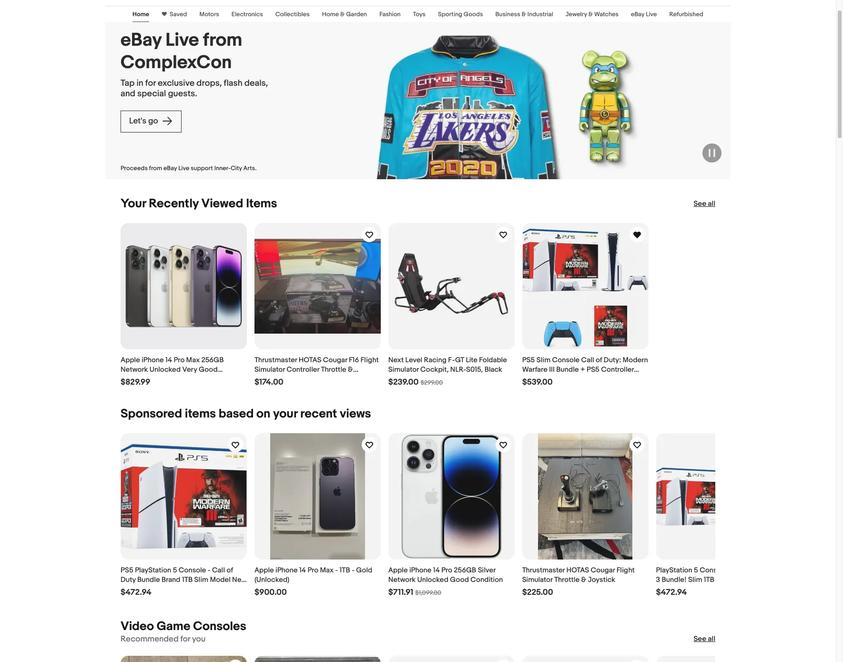 Task type: vqa. For each thing, say whether or not it's contained in the screenshot.
may
no



Task type: describe. For each thing, give the bounding box(es) containing it.
simulator inside the thrustmaster hotas cougar f16 flight simulator controller throttle & joystick
[[254, 365, 285, 374]]

slim inside ps5 slim console call of duty: modern warfare iii bundle + ps5 controller blue
[[537, 356, 551, 365]]

+
[[581, 365, 585, 374]]

deals,
[[244, 78, 268, 88]]

ebay live
[[631, 10, 657, 18]]

jewelry & watches
[[566, 10, 619, 18]]

14 for $900.00
[[299, 566, 306, 575]]

ebay for ebay live
[[631, 10, 645, 18]]

2 see from the top
[[694, 634, 706, 644]]

$174.00
[[254, 377, 283, 387]]

f16
[[349, 356, 359, 365]]

next level racing f-gt lite foldable simulator cockpit, nlr-s015, black $239.00 $299.00
[[388, 356, 507, 387]]

playstation 5 console modern warfare 3 bundle! slim 1tb model $472.94
[[656, 566, 781, 597]]

max for condition
[[186, 356, 200, 365]]

recommended
[[121, 634, 179, 644]]

from inside "ebay live from complexcon tap in for exclusive drops, flash deals, and special guests."
[[203, 29, 242, 51]]

sporting goods
[[438, 10, 483, 18]]

special
[[137, 89, 166, 99]]

home & garden link
[[322, 10, 367, 18]]

fashion link
[[379, 10, 401, 18]]

inner-
[[214, 164, 231, 172]]

home & garden
[[322, 10, 367, 18]]

console for +
[[552, 356, 580, 365]]

$539.00 text field
[[522, 377, 553, 387]]

home for home
[[133, 10, 149, 18]]

silver
[[478, 566, 496, 575]]

& for business
[[522, 10, 526, 18]]

sponsored items based on your recent views
[[121, 407, 371, 421]]

let's
[[129, 116, 146, 126]]

$711.91
[[388, 588, 413, 597]]

14 for condition
[[165, 356, 172, 365]]

very
[[182, 365, 197, 374]]

$174.00 text field
[[254, 377, 283, 387]]

$472.94 text field for playstation 5 console modern warfare 3 bundle! slim 1tb model
[[656, 588, 687, 598]]

$829.99
[[121, 377, 150, 387]]

pro for condition
[[174, 356, 185, 365]]

complexcon
[[121, 51, 232, 74]]

video game consoles
[[121, 619, 246, 634]]

on
[[256, 407, 270, 421]]

flight inside the thrustmaster hotas cougar f16 flight simulator controller throttle & joystick
[[361, 356, 379, 365]]

2 - from the left
[[335, 566, 338, 575]]

& for home
[[340, 10, 345, 18]]

electronics
[[232, 10, 263, 18]]

your
[[273, 407, 298, 421]]

$472.94 inside playstation 5 console modern warfare 3 bundle! slim 1tb model $472.94
[[656, 588, 687, 597]]

1 all from the top
[[708, 199, 715, 208]]

collectibles
[[275, 10, 310, 18]]

based
[[219, 407, 254, 421]]

warfare inside playstation 5 console modern warfare 3 bundle! slim 1tb model $472.94
[[756, 566, 781, 575]]

jewelry
[[566, 10, 587, 18]]

$900.00
[[254, 588, 287, 597]]

racing
[[424, 356, 447, 365]]

for inside "ebay live from complexcon tap in for exclusive drops, flash deals, and special guests."
[[145, 78, 156, 88]]

slim inside playstation 5 console modern warfare 3 bundle! slim 1tb model $472.94
[[688, 575, 702, 584]]

recommended for you
[[121, 634, 206, 644]]

modern inside playstation 5 console modern warfare 3 bundle! slim 1tb model $472.94
[[729, 566, 754, 575]]

thrustmaster for $225.00
[[522, 566, 565, 575]]

home for home & garden
[[322, 10, 339, 18]]

$472.94 text field for ps5 playstation 5 console - call of duty bundle brand 1tb slim model new sealed
[[121, 588, 152, 598]]

ebay live from complexcon tap in for exclusive drops, flash deals, and special guests.
[[121, 29, 268, 99]]

3
[[656, 575, 660, 584]]

recently
[[149, 196, 199, 211]]

1 vertical spatial ps5
[[587, 365, 600, 374]]

your recently viewed items link
[[121, 196, 277, 211]]

in
[[136, 78, 143, 88]]

cougar for $225.00
[[591, 566, 615, 575]]

3 - from the left
[[352, 566, 355, 575]]

arts.
[[243, 164, 257, 172]]

black
[[485, 365, 502, 374]]

2 vertical spatial live
[[178, 164, 189, 172]]

console for $472.94
[[700, 566, 727, 575]]

flight inside thrustmaster hotas cougar flight simulator throttle & joystick $225.00
[[617, 566, 635, 575]]

guests.
[[168, 89, 197, 99]]

recent
[[300, 407, 337, 421]]

gold
[[356, 566, 372, 575]]

items
[[246, 196, 277, 211]]

$225.00
[[522, 588, 553, 597]]

blue
[[522, 375, 536, 384]]

let's go
[[129, 116, 160, 126]]

1tb inside ps5 playstation 5 console - call of duty bundle brand 1tb slim model new sealed
[[182, 575, 193, 584]]

bundle inside ps5 slim console call of duty: modern warfare iii bundle + ps5 controller blue
[[556, 365, 579, 374]]

drops,
[[197, 78, 222, 88]]

2 all from the top
[[708, 634, 715, 644]]

business & industrial link
[[495, 10, 553, 18]]

thrustmaster for &
[[254, 356, 297, 365]]

of inside ps5 slim console call of duty: modern warfare iii bundle + ps5 controller blue
[[596, 356, 602, 365]]

your recently viewed items
[[121, 196, 277, 211]]

1 vertical spatial for
[[180, 634, 190, 644]]

industrial
[[528, 10, 553, 18]]

flash
[[224, 78, 242, 88]]

saved link
[[167, 10, 187, 18]]

apple for condition
[[121, 356, 140, 365]]

next
[[388, 356, 404, 365]]

views
[[340, 407, 371, 421]]

ps5 for $472.94
[[121, 566, 133, 575]]

ebay live from complexcon main content
[[0, 0, 836, 662]]

your
[[121, 196, 146, 211]]

recommended for you element
[[121, 634, 206, 644]]

pro for $711.91
[[442, 566, 452, 575]]

slim inside ps5 playstation 5 console - call of duty bundle brand 1tb slim model new sealed
[[194, 575, 208, 584]]

s015,
[[466, 365, 483, 374]]

thrustmaster hotas cougar flight simulator throttle & joystick $225.00
[[522, 566, 635, 597]]

lite
[[466, 356, 478, 365]]

1tb inside apple iphone 14 pro max - 1tb - gold (unlocked) $900.00
[[340, 566, 350, 575]]

duty
[[121, 575, 136, 584]]

$225.00 text field
[[522, 588, 553, 598]]

fashion
[[379, 10, 401, 18]]

apple iphone 14 pro max 256gb network unlocked very good condition
[[121, 356, 224, 384]]

toys link
[[413, 10, 426, 18]]

live for ebay live
[[646, 10, 657, 18]]

joystick inside the thrustmaster hotas cougar f16 flight simulator controller throttle & joystick
[[254, 375, 282, 384]]

proceeds from ebay live support inner-city arts.
[[121, 164, 257, 172]]

1 see all link from the top
[[694, 199, 715, 209]]

iphone for condition
[[142, 356, 164, 365]]

$1,099.00
[[415, 589, 441, 597]]

joystick inside thrustmaster hotas cougar flight simulator throttle & joystick $225.00
[[588, 575, 615, 584]]

watches
[[594, 10, 619, 18]]

bundle inside ps5 playstation 5 console - call of duty bundle brand 1tb slim model new sealed
[[137, 575, 160, 584]]

duty:
[[604, 356, 621, 365]]

$900.00 text field
[[254, 588, 287, 598]]

(unlocked)
[[254, 575, 289, 584]]

gt
[[455, 356, 464, 365]]

$711.91 text field
[[388, 588, 413, 598]]

2 vertical spatial ebay
[[163, 164, 177, 172]]

5 inside ps5 playstation 5 console - call of duty bundle brand 1tb slim model new sealed
[[173, 566, 177, 575]]

consoles
[[193, 619, 246, 634]]

you
[[192, 634, 206, 644]]

f-
[[448, 356, 455, 365]]



Task type: locate. For each thing, give the bounding box(es) containing it.
viewed
[[201, 196, 243, 211]]

0 vertical spatial throttle
[[321, 365, 346, 374]]

iphone up (unlocked)
[[276, 566, 298, 575]]

1tb right bundle!
[[704, 575, 715, 584]]

0 horizontal spatial from
[[149, 164, 162, 172]]

2 horizontal spatial 14
[[433, 566, 440, 575]]

condition down silver
[[471, 575, 503, 584]]

0 vertical spatial warfare
[[522, 365, 548, 374]]

ebay up in
[[121, 29, 161, 51]]

1tb right the brand
[[182, 575, 193, 584]]

2 horizontal spatial console
[[700, 566, 727, 575]]

sporting goods link
[[438, 10, 483, 18]]

network for condition
[[121, 365, 148, 374]]

256gb inside the apple iphone 14 pro 256gb silver network unlocked good condition $711.91 $1,099.00
[[454, 566, 476, 575]]

cockpit,
[[420, 365, 449, 374]]

1 vertical spatial hotas
[[567, 566, 589, 575]]

good inside the apple iphone 14 pro 256gb silver network unlocked good condition $711.91 $1,099.00
[[450, 575, 469, 584]]

for up special
[[145, 78, 156, 88]]

$472.94 text field
[[121, 588, 152, 598], [656, 588, 687, 598]]

from right proceeds
[[149, 164, 162, 172]]

0 vertical spatial modern
[[623, 356, 648, 365]]

1 horizontal spatial 256gb
[[454, 566, 476, 575]]

pro for $900.00
[[308, 566, 318, 575]]

0 vertical spatial max
[[186, 356, 200, 365]]

0 horizontal spatial thrustmaster
[[254, 356, 297, 365]]

1 vertical spatial unlocked
[[417, 575, 448, 584]]

cougar inside thrustmaster hotas cougar flight simulator throttle & joystick $225.00
[[591, 566, 615, 575]]

5 inside playstation 5 console modern warfare 3 bundle! slim 1tb model $472.94
[[694, 566, 698, 575]]

bundle left +
[[556, 365, 579, 374]]

& inside thrustmaster hotas cougar flight simulator throttle & joystick $225.00
[[581, 575, 586, 584]]

console inside ps5 playstation 5 console - call of duty bundle brand 1tb slim model new sealed
[[179, 566, 206, 575]]

nlr-
[[450, 365, 466, 374]]

iphone inside apple iphone 14 pro max - 1tb - gold (unlocked) $900.00
[[276, 566, 298, 575]]

2 vertical spatial ps5
[[121, 566, 133, 575]]

0 horizontal spatial flight
[[361, 356, 379, 365]]

simulator inside thrustmaster hotas cougar flight simulator throttle & joystick $225.00
[[522, 575, 553, 584]]

ebay
[[631, 10, 645, 18], [121, 29, 161, 51], [163, 164, 177, 172]]

playstation inside ps5 playstation 5 console - call of duty bundle brand 1tb slim model new sealed
[[135, 566, 171, 575]]

model inside ps5 playstation 5 console - call of duty bundle brand 1tb slim model new sealed
[[210, 575, 231, 584]]

simulator
[[254, 365, 285, 374], [388, 365, 419, 374], [522, 575, 553, 584]]

see
[[694, 199, 706, 208], [694, 634, 706, 644]]

ps5 inside ps5 playstation 5 console - call of duty bundle brand 1tb slim model new sealed
[[121, 566, 133, 575]]

slim right bundle!
[[688, 575, 702, 584]]

1tb
[[340, 566, 350, 575], [182, 575, 193, 584], [704, 575, 715, 584]]

live for ebay live from complexcon tap in for exclusive drops, flash deals, and special guests.
[[166, 29, 199, 51]]

ps5 slim console call of duty: modern warfare iii bundle + ps5 controller blue
[[522, 356, 648, 384]]

0 vertical spatial live
[[646, 10, 657, 18]]

unlocked inside the apple iphone 14 pro 256gb silver network unlocked good condition $711.91 $1,099.00
[[417, 575, 448, 584]]

live left the refurbished link
[[646, 10, 657, 18]]

apple
[[121, 356, 140, 365], [254, 566, 274, 575], [388, 566, 408, 575]]

controller up recent
[[287, 365, 319, 374]]

1tb inside playstation 5 console modern warfare 3 bundle! slim 1tb model $472.94
[[704, 575, 715, 584]]

simulator up $174.00
[[254, 365, 285, 374]]

0 vertical spatial good
[[199, 365, 218, 374]]

2 horizontal spatial pro
[[442, 566, 452, 575]]

level
[[405, 356, 422, 365]]

from down the motors
[[203, 29, 242, 51]]

1 model from the left
[[210, 575, 231, 584]]

previous price $299.00 text field
[[421, 379, 443, 386]]

1 horizontal spatial apple
[[254, 566, 274, 575]]

1 horizontal spatial condition
[[471, 575, 503, 584]]

1 vertical spatial cougar
[[591, 566, 615, 575]]

warfare inside ps5 slim console call of duty: modern warfare iii bundle + ps5 controller blue
[[522, 365, 548, 374]]

ebay inside "ebay live from complexcon tap in for exclusive drops, flash deals, and special guests."
[[121, 29, 161, 51]]

ps5 up blue
[[522, 356, 535, 365]]

apple iphone 14 pro max - 1tb - gold (unlocked) $900.00
[[254, 566, 372, 597]]

bundle!
[[662, 575, 687, 584]]

0 horizontal spatial apple
[[121, 356, 140, 365]]

and
[[121, 89, 135, 99]]

new
[[232, 575, 247, 584]]

0 horizontal spatial model
[[210, 575, 231, 584]]

network inside "apple iphone 14 pro max 256gb network unlocked very good condition"
[[121, 365, 148, 374]]

thrustmaster up $174.00
[[254, 356, 297, 365]]

slim right the brand
[[194, 575, 208, 584]]

throttle inside thrustmaster hotas cougar flight simulator throttle & joystick $225.00
[[554, 575, 580, 584]]

0 horizontal spatial hotas
[[299, 356, 321, 365]]

model inside playstation 5 console modern warfare 3 bundle! slim 1tb model $472.94
[[716, 575, 737, 584]]

sporting
[[438, 10, 462, 18]]

network for $711.91
[[388, 575, 416, 584]]

$299.00
[[421, 379, 443, 386]]

cougar
[[323, 356, 347, 365], [591, 566, 615, 575]]

unlocked left the very
[[150, 365, 181, 374]]

0 horizontal spatial call
[[212, 566, 225, 575]]

1 horizontal spatial $472.94
[[656, 588, 687, 597]]

2 horizontal spatial 1tb
[[704, 575, 715, 584]]

live
[[646, 10, 657, 18], [166, 29, 199, 51], [178, 164, 189, 172]]

2 see all from the top
[[694, 634, 715, 644]]

ps5 up duty at the bottom left
[[121, 566, 133, 575]]

apple for $711.91
[[388, 566, 408, 575]]

1 vertical spatial max
[[320, 566, 334, 575]]

garden
[[346, 10, 367, 18]]

network inside the apple iphone 14 pro 256gb silver network unlocked good condition $711.91 $1,099.00
[[388, 575, 416, 584]]

1 vertical spatial call
[[212, 566, 225, 575]]

call inside ps5 playstation 5 console - call of duty bundle brand 1tb slim model new sealed
[[212, 566, 225, 575]]

cougar inside the thrustmaster hotas cougar f16 flight simulator controller throttle & joystick
[[323, 356, 347, 365]]

1 horizontal spatial ebay
[[163, 164, 177, 172]]

1 vertical spatial throttle
[[554, 575, 580, 584]]

0 horizontal spatial cougar
[[323, 356, 347, 365]]

1 vertical spatial network
[[388, 575, 416, 584]]

unlocked inside "apple iphone 14 pro max 256gb network unlocked very good condition"
[[150, 365, 181, 374]]

pro inside "apple iphone 14 pro max 256gb network unlocked very good condition"
[[174, 356, 185, 365]]

slim up iii
[[537, 356, 551, 365]]

0 horizontal spatial iphone
[[142, 356, 164, 365]]

1 vertical spatial live
[[166, 29, 199, 51]]

bundle up sealed
[[137, 575, 160, 584]]

1 horizontal spatial playstation
[[656, 566, 692, 575]]

$539.00
[[522, 377, 553, 387]]

apple up $711.91
[[388, 566, 408, 575]]

controller inside ps5 slim console call of duty: modern warfare iii bundle + ps5 controller blue
[[601, 365, 634, 374]]

ebay live link
[[631, 10, 657, 18]]

1 horizontal spatial model
[[716, 575, 737, 584]]

0 vertical spatial condition
[[121, 375, 153, 384]]

1 horizontal spatial -
[[335, 566, 338, 575]]

video
[[121, 619, 154, 634]]

tap
[[121, 78, 135, 88]]

max inside "apple iphone 14 pro max 256gb network unlocked very good condition"
[[186, 356, 200, 365]]

support
[[191, 164, 213, 172]]

0 horizontal spatial good
[[199, 365, 218, 374]]

pro inside apple iphone 14 pro max - 1tb - gold (unlocked) $900.00
[[308, 566, 318, 575]]

0 vertical spatial joystick
[[254, 375, 282, 384]]

0 vertical spatial unlocked
[[150, 365, 181, 374]]

1 horizontal spatial $472.94 text field
[[656, 588, 687, 598]]

1 horizontal spatial hotas
[[567, 566, 589, 575]]

condition inside "apple iphone 14 pro max 256gb network unlocked very good condition"
[[121, 375, 153, 384]]

playstation up bundle!
[[656, 566, 692, 575]]

hotas for $225.00
[[567, 566, 589, 575]]

1 horizontal spatial ps5
[[522, 356, 535, 365]]

1 horizontal spatial warfare
[[756, 566, 781, 575]]

1 horizontal spatial bundle
[[556, 365, 579, 374]]

0 horizontal spatial 14
[[165, 356, 172, 365]]

good inside "apple iphone 14 pro max 256gb network unlocked very good condition"
[[199, 365, 218, 374]]

iphone up the $829.99
[[142, 356, 164, 365]]

1 vertical spatial see all
[[694, 634, 715, 644]]

playstation inside playstation 5 console modern warfare 3 bundle! slim 1tb model $472.94
[[656, 566, 692, 575]]

0 horizontal spatial ebay
[[121, 29, 161, 51]]

throttle inside the thrustmaster hotas cougar f16 flight simulator controller throttle & joystick
[[321, 365, 346, 374]]

1 vertical spatial from
[[149, 164, 162, 172]]

of
[[596, 356, 602, 365], [227, 566, 233, 575]]

hotas inside thrustmaster hotas cougar flight simulator throttle & joystick $225.00
[[567, 566, 589, 575]]

0 vertical spatial hotas
[[299, 356, 321, 365]]

apple inside the apple iphone 14 pro 256gb silver network unlocked good condition $711.91 $1,099.00
[[388, 566, 408, 575]]

ebay live from complexcon link
[[121, 29, 279, 74]]

business
[[495, 10, 520, 18]]

1 horizontal spatial pro
[[308, 566, 318, 575]]

1 see all from the top
[[694, 199, 715, 208]]

1 see from the top
[[694, 199, 706, 208]]

playstation up the brand
[[135, 566, 171, 575]]

1 vertical spatial flight
[[617, 566, 635, 575]]

ps5 for $539.00
[[522, 356, 535, 365]]

ebay for ebay live from complexcon tap in for exclusive drops, flash deals, and special guests.
[[121, 29, 161, 51]]

unlocked up "$1,099.00"
[[417, 575, 448, 584]]

0 vertical spatial cougar
[[323, 356, 347, 365]]

1 horizontal spatial call
[[581, 356, 594, 365]]

2 $472.94 text field from the left
[[656, 588, 687, 598]]

iphone up "$1,099.00"
[[409, 566, 432, 575]]

1tb left gold
[[340, 566, 350, 575]]

2 model from the left
[[716, 575, 737, 584]]

for
[[145, 78, 156, 88], [180, 634, 190, 644]]

0 horizontal spatial unlocked
[[150, 365, 181, 374]]

max up the very
[[186, 356, 200, 365]]

apple inside "apple iphone 14 pro max 256gb network unlocked very good condition"
[[121, 356, 140, 365]]

home left garden
[[322, 10, 339, 18]]

controller down duty:
[[601, 365, 634, 374]]

throttle
[[321, 365, 346, 374], [554, 575, 580, 584]]

city
[[231, 164, 242, 172]]

1 controller from the left
[[287, 365, 319, 374]]

live down 'saved'
[[166, 29, 199, 51]]

apple for $900.00
[[254, 566, 274, 575]]

toys
[[413, 10, 426, 18]]

2 horizontal spatial ps5
[[587, 365, 600, 374]]

1 horizontal spatial thrustmaster
[[522, 566, 565, 575]]

0 horizontal spatial -
[[208, 566, 210, 575]]

call inside ps5 slim console call of duty: modern warfare iii bundle + ps5 controller blue
[[581, 356, 594, 365]]

2 controller from the left
[[601, 365, 634, 374]]

0 horizontal spatial console
[[179, 566, 206, 575]]

1 vertical spatial of
[[227, 566, 233, 575]]

1 horizontal spatial flight
[[617, 566, 635, 575]]

0 vertical spatial call
[[581, 356, 594, 365]]

ps5 playstation 5 console - call of duty bundle brand 1tb slim model new sealed
[[121, 566, 247, 594]]

ebay left support
[[163, 164, 177, 172]]

thrustmaster hotas cougar f16 flight simulator controller throttle & joystick
[[254, 356, 379, 384]]

network up the $829.99
[[121, 365, 148, 374]]

0 horizontal spatial max
[[186, 356, 200, 365]]

apple up the $829.99
[[121, 356, 140, 365]]

simulator down next
[[388, 365, 419, 374]]

0 horizontal spatial home
[[133, 10, 149, 18]]

live left support
[[178, 164, 189, 172]]

1 horizontal spatial modern
[[729, 566, 754, 575]]

1 vertical spatial condition
[[471, 575, 503, 584]]

1 vertical spatial warfare
[[756, 566, 781, 575]]

0 horizontal spatial joystick
[[254, 375, 282, 384]]

from
[[203, 29, 242, 51], [149, 164, 162, 172]]

ebay right "watches"
[[631, 10, 645, 18]]

5
[[173, 566, 177, 575], [694, 566, 698, 575]]

modern inside ps5 slim console call of duty: modern warfare iii bundle + ps5 controller blue
[[623, 356, 648, 365]]

0 horizontal spatial simulator
[[254, 365, 285, 374]]

see all link
[[694, 199, 715, 209], [694, 634, 715, 644]]

14 inside apple iphone 14 pro max - 1tb - gold (unlocked) $900.00
[[299, 566, 306, 575]]

slim
[[537, 356, 551, 365], [194, 575, 208, 584], [688, 575, 702, 584]]

$472.94 text field down bundle!
[[656, 588, 687, 598]]

collectibles link
[[275, 10, 310, 18]]

1 vertical spatial see
[[694, 634, 706, 644]]

thrustmaster inside thrustmaster hotas cougar flight simulator throttle & joystick $225.00
[[522, 566, 565, 575]]

2 home from the left
[[322, 10, 339, 18]]

cougar for &
[[323, 356, 347, 365]]

0 vertical spatial flight
[[361, 356, 379, 365]]

2 horizontal spatial ebay
[[631, 10, 645, 18]]

1 horizontal spatial controller
[[601, 365, 634, 374]]

14 inside the apple iphone 14 pro 256gb silver network unlocked good condition $711.91 $1,099.00
[[433, 566, 440, 575]]

ps5 right +
[[587, 365, 600, 374]]

1 playstation from the left
[[135, 566, 171, 575]]

0 horizontal spatial ps5
[[121, 566, 133, 575]]

iphone for $900.00
[[276, 566, 298, 575]]

$239.00 text field
[[388, 377, 419, 387]]

1 home from the left
[[133, 10, 149, 18]]

14
[[165, 356, 172, 365], [299, 566, 306, 575], [433, 566, 440, 575]]

condition
[[121, 375, 153, 384], [471, 575, 503, 584]]

ps5
[[522, 356, 535, 365], [587, 365, 600, 374], [121, 566, 133, 575]]

1 vertical spatial thrustmaster
[[522, 566, 565, 575]]

pro
[[174, 356, 185, 365], [308, 566, 318, 575], [442, 566, 452, 575]]

items
[[185, 407, 216, 421]]

brand
[[162, 575, 180, 584]]

- inside ps5 playstation 5 console - call of duty bundle brand 1tb slim model new sealed
[[208, 566, 210, 575]]

1 $472.94 from the left
[[121, 588, 152, 597]]

1 vertical spatial good
[[450, 575, 469, 584]]

iphone for $711.91
[[409, 566, 432, 575]]

iphone inside "apple iphone 14 pro max 256gb network unlocked very good condition"
[[142, 356, 164, 365]]

video game consoles link
[[121, 619, 246, 634]]

0 horizontal spatial 1tb
[[182, 575, 193, 584]]

business & industrial
[[495, 10, 553, 18]]

$239.00
[[388, 377, 419, 387]]

simulator inside next level racing f-gt lite foldable simulator cockpit, nlr-s015, black $239.00 $299.00
[[388, 365, 419, 374]]

1 5 from the left
[[173, 566, 177, 575]]

$472.94 down duty at the bottom left
[[121, 588, 152, 597]]

1 horizontal spatial console
[[552, 356, 580, 365]]

previous price $1,099.00 text field
[[415, 589, 441, 597]]

of left duty:
[[596, 356, 602, 365]]

motors
[[199, 10, 219, 18]]

unlocked for $711.91
[[417, 575, 448, 584]]

condition up sponsored
[[121, 375, 153, 384]]

0 vertical spatial for
[[145, 78, 156, 88]]

1 horizontal spatial 1tb
[[340, 566, 350, 575]]

0 horizontal spatial of
[[227, 566, 233, 575]]

2 horizontal spatial apple
[[388, 566, 408, 575]]

home left saved link
[[133, 10, 149, 18]]

1 horizontal spatial good
[[450, 575, 469, 584]]

& for jewelry
[[588, 10, 593, 18]]

2 $472.94 from the left
[[656, 588, 687, 597]]

hotas
[[299, 356, 321, 365], [567, 566, 589, 575]]

warfare
[[522, 365, 548, 374], [756, 566, 781, 575]]

game
[[157, 619, 190, 634]]

unlocked for condition
[[150, 365, 181, 374]]

pro inside the apple iphone 14 pro 256gb silver network unlocked good condition $711.91 $1,099.00
[[442, 566, 452, 575]]

0 horizontal spatial $472.94 text field
[[121, 588, 152, 598]]

goods
[[464, 10, 483, 18]]

1 vertical spatial joystick
[[588, 575, 615, 584]]

2 horizontal spatial simulator
[[522, 575, 553, 584]]

max
[[186, 356, 200, 365], [320, 566, 334, 575]]

1 $472.94 text field from the left
[[121, 588, 152, 598]]

of up new
[[227, 566, 233, 575]]

go
[[148, 116, 158, 126]]

live inside "ebay live from complexcon tap in for exclusive drops, flash deals, and special guests."
[[166, 29, 199, 51]]

model
[[210, 575, 231, 584], [716, 575, 737, 584]]

controller inside the thrustmaster hotas cougar f16 flight simulator controller throttle & joystick
[[287, 365, 319, 374]]

console inside playstation 5 console modern warfare 3 bundle! slim 1tb model $472.94
[[700, 566, 727, 575]]

$472.94 down bundle!
[[656, 588, 687, 597]]

1 vertical spatial see all link
[[694, 634, 715, 644]]

0 horizontal spatial for
[[145, 78, 156, 88]]

1 horizontal spatial cougar
[[591, 566, 615, 575]]

2 horizontal spatial -
[[352, 566, 355, 575]]

1 horizontal spatial 14
[[299, 566, 306, 575]]

thrustmaster up $225.00
[[522, 566, 565, 575]]

0 horizontal spatial throttle
[[321, 365, 346, 374]]

network up $711.91
[[388, 575, 416, 584]]

2 5 from the left
[[694, 566, 698, 575]]

-
[[208, 566, 210, 575], [335, 566, 338, 575], [352, 566, 355, 575]]

sealed
[[121, 585, 143, 594]]

condition inside the apple iphone 14 pro 256gb silver network unlocked good condition $711.91 $1,099.00
[[471, 575, 503, 584]]

14 for $711.91
[[433, 566, 440, 575]]

saved
[[170, 10, 187, 18]]

1 - from the left
[[208, 566, 210, 575]]

apple iphone 14 pro 256gb silver network unlocked good condition $711.91 $1,099.00
[[388, 566, 503, 597]]

max inside apple iphone 14 pro max - 1tb - gold (unlocked) $900.00
[[320, 566, 334, 575]]

iii
[[549, 365, 555, 374]]

hotas inside the thrustmaster hotas cougar f16 flight simulator controller throttle & joystick
[[299, 356, 321, 365]]

$829.99 text field
[[121, 377, 150, 387]]

0 vertical spatial 256gb
[[201, 356, 224, 365]]

max left gold
[[320, 566, 334, 575]]

0 horizontal spatial $472.94
[[121, 588, 152, 597]]

$472.94 text field down duty at the bottom left
[[121, 588, 152, 598]]

hotas for &
[[299, 356, 321, 365]]

1 horizontal spatial network
[[388, 575, 416, 584]]

proceeds
[[121, 164, 148, 172]]

& inside the thrustmaster hotas cougar f16 flight simulator controller throttle & joystick
[[348, 365, 353, 374]]

256gb inside "apple iphone 14 pro max 256gb network unlocked very good condition"
[[201, 356, 224, 365]]

iphone
[[142, 356, 164, 365], [276, 566, 298, 575], [409, 566, 432, 575]]

console inside ps5 slim console call of duty: modern warfare iii bundle + ps5 controller blue
[[552, 356, 580, 365]]

of inside ps5 playstation 5 console - call of duty bundle brand 1tb slim model new sealed
[[227, 566, 233, 575]]

controller
[[287, 365, 319, 374], [601, 365, 634, 374]]

2 playstation from the left
[[656, 566, 692, 575]]

iphone inside the apple iphone 14 pro 256gb silver network unlocked good condition $711.91 $1,099.00
[[409, 566, 432, 575]]

0 horizontal spatial warfare
[[522, 365, 548, 374]]

14 inside "apple iphone 14 pro max 256gb network unlocked very good condition"
[[165, 356, 172, 365]]

apple inside apple iphone 14 pro max - 1tb - gold (unlocked) $900.00
[[254, 566, 274, 575]]

256gb
[[201, 356, 224, 365], [454, 566, 476, 575]]

thrustmaster inside the thrustmaster hotas cougar f16 flight simulator controller throttle & joystick
[[254, 356, 297, 365]]

0 horizontal spatial controller
[[287, 365, 319, 374]]

0 vertical spatial all
[[708, 199, 715, 208]]

for down video game consoles
[[180, 634, 190, 644]]

max for $900.00
[[320, 566, 334, 575]]

simulator up $225.00
[[522, 575, 553, 584]]

apple up (unlocked)
[[254, 566, 274, 575]]

exclusive
[[158, 78, 195, 88]]

2 see all link from the top
[[694, 634, 715, 644]]



